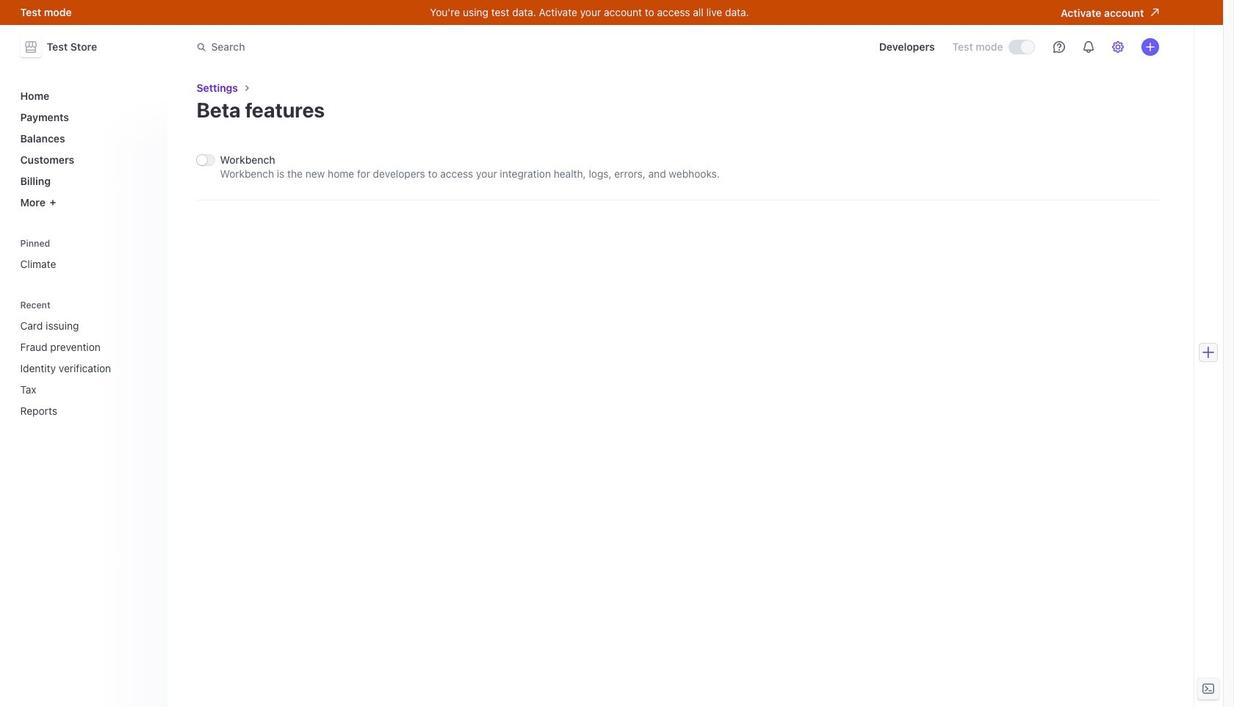 Task type: describe. For each thing, give the bounding box(es) containing it.
pinned element
[[14, 233, 158, 276]]

settings image
[[1112, 41, 1123, 53]]

1 recent element from the top
[[14, 295, 158, 423]]

Search text field
[[188, 33, 602, 61]]

core navigation links element
[[14, 84, 158, 214]]

Test mode checkbox
[[1009, 40, 1034, 54]]

clear history image
[[144, 301, 152, 310]]

2 recent element from the top
[[14, 314, 158, 423]]

help image
[[1053, 41, 1065, 53]]



Task type: locate. For each thing, give the bounding box(es) containing it.
None search field
[[188, 33, 602, 61]]

notifications image
[[1082, 41, 1094, 53]]

edit pins image
[[144, 239, 152, 248]]

recent element
[[14, 295, 158, 423], [14, 314, 158, 423]]



Task type: vqa. For each thing, say whether or not it's contained in the screenshot.
the topmost Product
no



